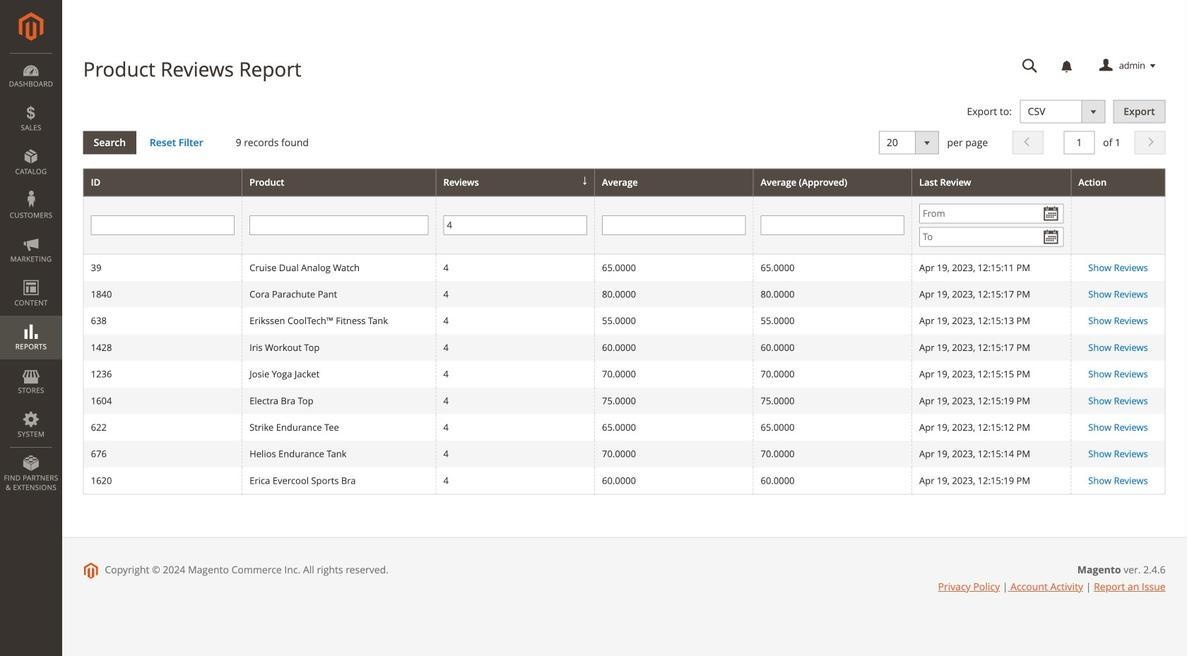 Task type: describe. For each thing, give the bounding box(es) containing it.
To text field
[[920, 227, 1064, 247]]

From text field
[[920, 204, 1064, 224]]



Task type: locate. For each thing, give the bounding box(es) containing it.
magento admin panel image
[[19, 12, 43, 41]]

None text field
[[1064, 131, 1095, 155], [91, 216, 235, 235], [250, 216, 429, 235], [444, 216, 588, 235], [602, 216, 746, 235], [761, 216, 905, 235], [1064, 131, 1095, 155], [91, 216, 235, 235], [250, 216, 429, 235], [444, 216, 588, 235], [602, 216, 746, 235], [761, 216, 905, 235]]

menu bar
[[0, 53, 62, 500]]



